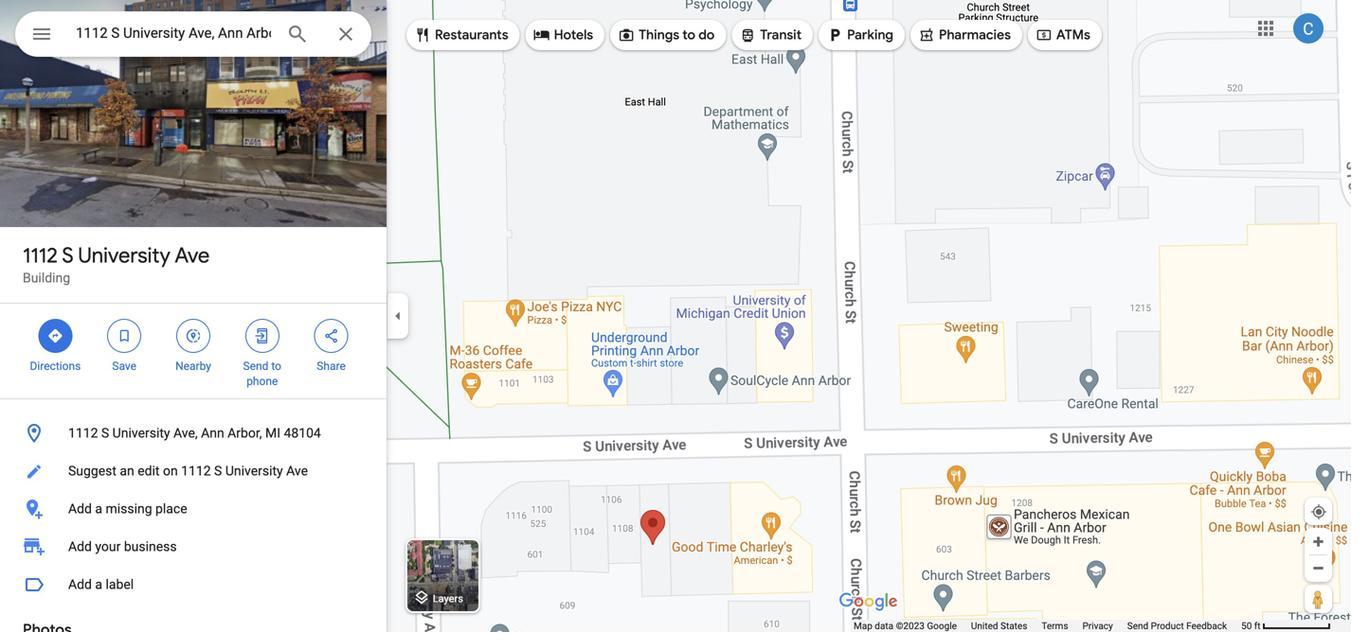 Task type: locate. For each thing, give the bounding box(es) containing it.
2 horizontal spatial s
[[214, 464, 222, 479]]


[[30, 20, 53, 48]]

add down suggest
[[68, 502, 92, 517]]

university down arbor,
[[225, 464, 283, 479]]

3 add from the top
[[68, 578, 92, 593]]

0 vertical spatial university
[[78, 243, 170, 269]]

0 horizontal spatial send
[[243, 360, 269, 373]]

0 vertical spatial send
[[243, 360, 269, 373]]

1112 s university ave main content
[[0, 0, 387, 633]]

add for add a label
[[68, 578, 92, 593]]

privacy button
[[1083, 621, 1113, 633]]

university
[[78, 243, 170, 269], [112, 426, 170, 442], [225, 464, 283, 479]]


[[185, 326, 202, 347]]


[[47, 326, 64, 347]]

0 horizontal spatial 1112
[[23, 243, 58, 269]]

1 horizontal spatial s
[[101, 426, 109, 442]]

s
[[62, 243, 74, 269], [101, 426, 109, 442], [214, 464, 222, 479]]

0 horizontal spatial to
[[271, 360, 281, 373]]

1 horizontal spatial 1112
[[68, 426, 98, 442]]

0 vertical spatial a
[[95, 502, 102, 517]]

 things to do
[[618, 25, 715, 45]]

ave,
[[173, 426, 198, 442]]

a inside the add a label button
[[95, 578, 102, 593]]

0 horizontal spatial s
[[62, 243, 74, 269]]

0 vertical spatial to
[[683, 27, 695, 44]]

united states button
[[971, 621, 1028, 633]]

 atms
[[1036, 25, 1090, 45]]

2 vertical spatial add
[[68, 578, 92, 593]]

0 horizontal spatial ave
[[175, 243, 210, 269]]

ave up 
[[175, 243, 210, 269]]

1112 S University Ave, Ann Arbor, MI 48104 field
[[15, 11, 371, 57]]

1112
[[23, 243, 58, 269], [68, 426, 98, 442], [181, 464, 211, 479]]

to inside send to phone
[[271, 360, 281, 373]]

1112 inside 1112 s university ave building
[[23, 243, 58, 269]]

your
[[95, 540, 121, 555]]


[[116, 326, 133, 347]]

add a label
[[68, 578, 134, 593]]

ave inside button
[[286, 464, 308, 479]]

1112 right on
[[181, 464, 211, 479]]

footer inside google maps element
[[854, 621, 1241, 633]]

university up 
[[78, 243, 170, 269]]

add left "label" on the left of page
[[68, 578, 92, 593]]

 restaurants
[[414, 25, 509, 45]]

ave
[[175, 243, 210, 269], [286, 464, 308, 479]]


[[826, 25, 843, 45]]

1112 s university ave, ann arbor, mi 48104 button
[[0, 415, 387, 453]]

2 vertical spatial university
[[225, 464, 283, 479]]

to left do
[[683, 27, 695, 44]]

send inside send to phone
[[243, 360, 269, 373]]

2 add from the top
[[68, 540, 92, 555]]

nearby
[[175, 360, 211, 373]]

1 vertical spatial to
[[271, 360, 281, 373]]

send for send to phone
[[243, 360, 269, 373]]

 button
[[15, 11, 68, 61]]

actions for 1112 s university ave region
[[0, 304, 387, 399]]

1 vertical spatial ave
[[286, 464, 308, 479]]

0 vertical spatial ave
[[175, 243, 210, 269]]

suggest an edit on 1112 s university ave button
[[0, 453, 387, 491]]

s for ave
[[62, 243, 74, 269]]

send
[[243, 360, 269, 373], [1127, 621, 1149, 632]]

1 vertical spatial university
[[112, 426, 170, 442]]

google account: cat marinescu  
(ecaterina.marinescu@adept.ai) image
[[1293, 13, 1324, 44]]

transit
[[760, 27, 802, 44]]

add your business link
[[0, 529, 387, 567]]

add left your at the left
[[68, 540, 92, 555]]

a left missing
[[95, 502, 102, 517]]

ann
[[201, 426, 224, 442]]

 pharmacies
[[918, 25, 1011, 45]]

feedback
[[1186, 621, 1227, 632]]

show your location image
[[1310, 504, 1328, 521]]

send inside button
[[1127, 621, 1149, 632]]

None field
[[76, 22, 271, 45]]

layers
[[433, 593, 463, 605]]

1112 up building
[[23, 243, 58, 269]]

1112 up suggest
[[68, 426, 98, 442]]

add a label button
[[0, 567, 387, 605]]

a inside add a missing place button
[[95, 502, 102, 517]]

suggest an edit on 1112 s university ave
[[68, 464, 308, 479]]

1 a from the top
[[95, 502, 102, 517]]

footer
[[854, 621, 1241, 633]]

missing
[[106, 502, 152, 517]]

university inside 1112 s university ave building
[[78, 243, 170, 269]]

to up phone
[[271, 360, 281, 373]]

ave down 48104
[[286, 464, 308, 479]]

send product feedback
[[1127, 621, 1227, 632]]

0 vertical spatial add
[[68, 502, 92, 517]]

a left "label" on the left of page
[[95, 578, 102, 593]]

send up phone
[[243, 360, 269, 373]]

send to phone
[[243, 360, 281, 388]]

1 vertical spatial send
[[1127, 621, 1149, 632]]

footer containing map data ©2023 google
[[854, 621, 1241, 633]]

to
[[683, 27, 695, 44], [271, 360, 281, 373]]

edit
[[138, 464, 160, 479]]

google maps element
[[0, 0, 1351, 633]]

1 horizontal spatial to
[[683, 27, 695, 44]]

do
[[699, 27, 715, 44]]

0 vertical spatial s
[[62, 243, 74, 269]]

hotels
[[554, 27, 593, 44]]

s inside 1112 s university ave building
[[62, 243, 74, 269]]

send left "product"
[[1127, 621, 1149, 632]]

1 vertical spatial 1112
[[68, 426, 98, 442]]

directions
[[30, 360, 81, 373]]

add
[[68, 502, 92, 517], [68, 540, 92, 555], [68, 578, 92, 593]]

0 vertical spatial 1112
[[23, 243, 58, 269]]

terms button
[[1042, 621, 1068, 633]]

pharmacies
[[939, 27, 1011, 44]]

1112 s university ave building
[[23, 243, 210, 286]]


[[739, 25, 756, 45]]

1 vertical spatial a
[[95, 578, 102, 593]]

2 a from the top
[[95, 578, 102, 593]]

s up building
[[62, 243, 74, 269]]

map data ©2023 google
[[854, 621, 957, 632]]

1 add from the top
[[68, 502, 92, 517]]

1 horizontal spatial send
[[1127, 621, 1149, 632]]

1 vertical spatial add
[[68, 540, 92, 555]]

united states
[[971, 621, 1028, 632]]

1 vertical spatial s
[[101, 426, 109, 442]]

2 horizontal spatial 1112
[[181, 464, 211, 479]]

1 horizontal spatial ave
[[286, 464, 308, 479]]


[[618, 25, 635, 45]]

terms
[[1042, 621, 1068, 632]]

a
[[95, 502, 102, 517], [95, 578, 102, 593]]


[[533, 25, 550, 45]]

business
[[124, 540, 177, 555]]

united
[[971, 621, 998, 632]]

ft
[[1254, 621, 1261, 632]]

s down 'ann'
[[214, 464, 222, 479]]

s up suggest
[[101, 426, 109, 442]]

university up edit
[[112, 426, 170, 442]]



Task type: vqa. For each thing, say whether or not it's contained in the screenshot.


Task type: describe. For each thing, give the bounding box(es) containing it.
suggest
[[68, 464, 116, 479]]

states
[[1001, 621, 1028, 632]]

mi
[[265, 426, 280, 442]]

s for ave,
[[101, 426, 109, 442]]

50
[[1241, 621, 1252, 632]]

place
[[155, 502, 187, 517]]

ave inside 1112 s university ave building
[[175, 243, 210, 269]]

phone
[[247, 375, 278, 388]]

university for ave,
[[112, 426, 170, 442]]

data
[[875, 621, 894, 632]]

a for missing
[[95, 502, 102, 517]]


[[414, 25, 431, 45]]

on
[[163, 464, 178, 479]]

add for add a missing place
[[68, 502, 92, 517]]

 hotels
[[533, 25, 593, 45]]

1112 s university ave, ann arbor, mi 48104
[[68, 426, 321, 442]]

48104
[[284, 426, 321, 442]]


[[254, 326, 271, 347]]

2 vertical spatial 1112
[[181, 464, 211, 479]]

things
[[639, 27, 679, 44]]


[[918, 25, 935, 45]]

an
[[120, 464, 134, 479]]

none field inside 1112 s university ave, ann arbor, mi 48104 field
[[76, 22, 271, 45]]

map
[[854, 621, 873, 632]]

50 ft button
[[1241, 621, 1331, 632]]

send product feedback button
[[1127, 621, 1227, 633]]

parking
[[847, 27, 894, 44]]

label
[[106, 578, 134, 593]]

product
[[1151, 621, 1184, 632]]

 parking
[[826, 25, 894, 45]]

zoom out image
[[1311, 562, 1326, 576]]

restaurants
[[435, 27, 509, 44]]

google
[[927, 621, 957, 632]]

add for add your business
[[68, 540, 92, 555]]

save
[[112, 360, 136, 373]]

add a missing place
[[68, 502, 187, 517]]

show street view coverage image
[[1305, 586, 1332, 614]]

collapse side panel image
[[388, 306, 408, 327]]

share
[[317, 360, 346, 373]]

1112 for ave,
[[68, 426, 98, 442]]

university for ave
[[78, 243, 170, 269]]

 search field
[[15, 11, 371, 61]]

1112 for ave
[[23, 243, 58, 269]]

©2023
[[896, 621, 925, 632]]


[[323, 326, 340, 347]]

a for label
[[95, 578, 102, 593]]

to inside  things to do
[[683, 27, 695, 44]]

building
[[23, 271, 70, 286]]

2 vertical spatial s
[[214, 464, 222, 479]]

add a missing place button
[[0, 491, 387, 529]]


[[1036, 25, 1053, 45]]

50 ft
[[1241, 621, 1261, 632]]

send for send product feedback
[[1127, 621, 1149, 632]]

atms
[[1056, 27, 1090, 44]]

arbor,
[[228, 426, 262, 442]]

privacy
[[1083, 621, 1113, 632]]

add your business
[[68, 540, 177, 555]]

zoom in image
[[1311, 535, 1326, 550]]

 transit
[[739, 25, 802, 45]]



